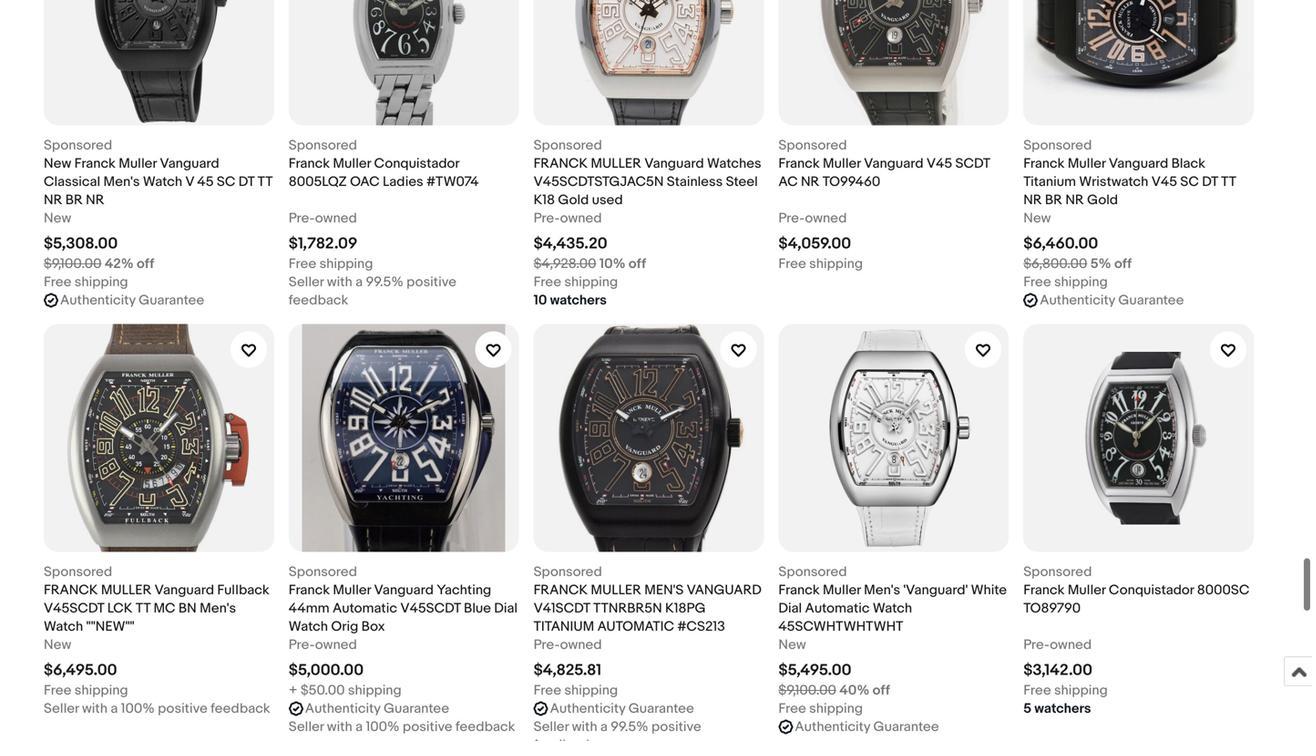 Task type: vqa. For each thing, say whether or not it's contained in the screenshot.
Drafts link
no



Task type: locate. For each thing, give the bounding box(es) containing it.
0 horizontal spatial v45
[[927, 156, 953, 172]]

with
[[327, 274, 353, 290], [82, 701, 108, 717], [327, 719, 353, 735], [572, 719, 598, 735]]

1 pre-owned text field from the left
[[534, 636, 602, 654]]

free inside sponsored franck muller men's  'vanguard' white dial automatic watch 45scwhtwhtwht new $5,495.00 $9,100.00 40% off free shipping
[[779, 701, 807, 717]]

tt inside sponsored franck muller vanguard fullback v45scdt lck tt mc bn men's watch ""new"" new $6,495.00 free shipping seller with a 100% positive feedback
[[136, 600, 150, 617]]

sponsored inside sponsored franck muller vanguard watches v45scdtstgjac5n stainless steel k18 gold used pre-owned $4,435.20 $4,928.00 10% off free shipping 10 watchers
[[534, 137, 602, 154]]

2 sc from the left
[[1181, 174, 1200, 190]]

sponsored inside sponsored franck muller conquistador 8005lqz oac ladies #tw074
[[289, 137, 357, 154]]

shipping down previous price $4,928.00 10% off text field
[[565, 274, 618, 290]]

1 automatic from the left
[[333, 600, 397, 617]]

free inside sponsored franck muller men's vanguard v41scdt ttnrbr5n k18pg titanium automatic #cs213 pre-owned $4,825.81 free shipping
[[534, 682, 562, 699]]

sponsored inside sponsored franck muller vanguard black titanium wristwatch v45 sc dt tt nr br nr gold new $6,460.00 $6,800.00 5% off free shipping
[[1024, 137, 1092, 154]]

positive
[[407, 274, 457, 290], [158, 701, 208, 717], [403, 719, 453, 735], [652, 719, 702, 735]]

free shipping text field down $3,142.00
[[1024, 682, 1108, 700]]

10
[[534, 292, 547, 309]]

authenticity guarantee text field down 40%
[[795, 718, 940, 736]]

0 vertical spatial conquistador
[[374, 156, 459, 172]]

off right 40%
[[873, 682, 891, 699]]

free shipping text field down '$4,928.00'
[[534, 273, 618, 291]]

45scwhtwhtwht
[[779, 619, 904, 635]]

watch down 44mm
[[289, 619, 328, 635]]

sponsored text field for $5,000.00
[[289, 563, 357, 581]]

franck inside sponsored franck muller men's  'vanguard' white dial automatic watch 45scwhtwhtwht new $5,495.00 $9,100.00 40% off free shipping
[[779, 582, 820, 599]]

conquistador inside sponsored franck muller conquistador 8005lqz oac ladies #tw074
[[374, 156, 459, 172]]

men's left 'vanguard'
[[864, 582, 901, 599]]

watchers right 5
[[1035, 701, 1092, 717]]

0 vertical spatial $9,100.00
[[44, 256, 102, 272]]

seller down $4,825.81
[[534, 719, 569, 735]]

1 sponsored text field from the left
[[44, 563, 112, 581]]

0 horizontal spatial br
[[65, 192, 83, 208]]

franck up the "ac"
[[779, 156, 820, 172]]

new up classical
[[44, 156, 71, 172]]

1 vertical spatial men's
[[864, 582, 901, 599]]

1 horizontal spatial conquistador
[[1109, 582, 1195, 599]]

muller
[[119, 156, 157, 172], [333, 156, 371, 172], [823, 156, 861, 172], [1068, 156, 1106, 172], [333, 582, 371, 599], [823, 582, 861, 599], [1068, 582, 1106, 599]]

classical
[[44, 174, 100, 190]]

$9,100.00
[[44, 256, 102, 272], [779, 682, 837, 699]]

1 horizontal spatial sc
[[1181, 174, 1200, 190]]

0 horizontal spatial automatic
[[333, 600, 397, 617]]

1 horizontal spatial tt
[[258, 174, 273, 190]]

free shipping text field down $6,495.00 text field
[[44, 682, 128, 700]]

0 vertical spatial watchers
[[550, 292, 607, 309]]

a inside seller with a 99.5% positive feedback
[[601, 719, 608, 735]]

pre- inside pre-owned $3,142.00 free shipping 5 watchers
[[1024, 637, 1050, 653]]

vanguard up "v"
[[160, 156, 219, 172]]

authenticity guarantee for $5,495.00
[[795, 719, 940, 735]]

authenticity down previous price $6,800.00 5% off 'text box'
[[1040, 292, 1116, 309]]

$9,100.00 down $5,308.00 text box
[[44, 256, 102, 272]]

$6,495.00 text field
[[44, 661, 117, 680]]

authenticity guarantee text field down 42%
[[60, 291, 204, 310]]

shipping
[[320, 256, 373, 272], [810, 256, 863, 272], [75, 274, 128, 290], [565, 274, 618, 290], [1055, 274, 1108, 290], [75, 682, 128, 699], [348, 682, 402, 699], [565, 682, 618, 699], [1055, 682, 1108, 699], [810, 701, 863, 717]]

gold
[[558, 192, 589, 208], [1088, 192, 1119, 208]]

nr
[[801, 174, 820, 190], [44, 192, 62, 208], [86, 192, 104, 208], [1024, 192, 1043, 208], [1066, 192, 1085, 208]]

franck inside sponsored franck muller vanguard fullback v45scdt lck tt mc bn men's watch ""new"" new $6,495.00 free shipping seller with a 100% positive feedback
[[44, 582, 98, 599]]

a down $4,825.81 text field
[[601, 719, 608, 735]]

1 horizontal spatial $9,100.00
[[779, 682, 837, 699]]

1 horizontal spatial gold
[[1088, 192, 1119, 208]]

franck up the titanium
[[1024, 156, 1065, 172]]

0 vertical spatial men's
[[103, 174, 140, 190]]

2 br from the left
[[1046, 192, 1063, 208]]

0 horizontal spatial sc
[[217, 174, 236, 190]]

new
[[44, 156, 71, 172], [44, 210, 71, 227], [1024, 210, 1052, 227], [44, 637, 71, 653], [779, 637, 806, 653]]

2 gold from the left
[[1088, 192, 1119, 208]]

muller up lck
[[101, 582, 152, 599]]

dt right 45
[[239, 174, 255, 190]]

0 horizontal spatial 100%
[[121, 701, 155, 717]]

authenticity guarantee down 40%
[[795, 719, 940, 735]]

guarantee
[[139, 292, 204, 309], [1119, 292, 1185, 309], [384, 701, 449, 717], [629, 701, 694, 717], [874, 719, 940, 735]]

free down $6,800.00 at right
[[1024, 274, 1052, 290]]

muller inside sponsored franck muller vanguard fullback v45scdt lck tt mc bn men's watch ""new"" new $6,495.00 free shipping seller with a 100% positive feedback
[[101, 582, 152, 599]]

""new""
[[86, 619, 135, 635]]

men's right classical
[[103, 174, 140, 190]]

new up $5,495.00 text field
[[779, 637, 806, 653]]

seller
[[289, 274, 324, 290], [44, 701, 79, 717], [289, 719, 324, 735], [534, 719, 569, 735]]

owned inside pre-owned $1,782.09 free shipping seller with a 99.5% positive feedback
[[315, 210, 357, 227]]

v45scdtstgjac5n
[[534, 174, 664, 190]]

2 horizontal spatial authenticity guarantee text field
[[1040, 291, 1185, 310]]

muller inside sponsored franck muller vanguard black titanium wristwatch v45 sc dt tt nr br nr gold new $6,460.00 $6,800.00 5% off free shipping
[[1068, 156, 1106, 172]]

shipping up 5 watchers text field
[[1055, 682, 1108, 699]]

sponsored franck muller men's  'vanguard' white dial automatic watch 45scwhtwhtwht new $5,495.00 $9,100.00 40% off free shipping
[[779, 564, 1007, 717]]

Seller with a 100% positive feedback text field
[[44, 700, 270, 718], [289, 718, 515, 736]]

muller
[[591, 156, 642, 172], [101, 582, 152, 599], [591, 582, 642, 599]]

sponsored
[[44, 137, 112, 154], [289, 137, 357, 154], [534, 137, 602, 154], [779, 137, 847, 154], [1024, 137, 1092, 154], [44, 564, 112, 580], [289, 564, 357, 580], [534, 564, 602, 580], [779, 564, 847, 580], [1024, 564, 1092, 580]]

1 horizontal spatial new text field
[[1024, 209, 1052, 228]]

sponsored inside sponsored franck muller men's  'vanguard' white dial automatic watch 45scwhtwhtwht new $5,495.00 $9,100.00 40% off free shipping
[[779, 564, 847, 580]]

0 horizontal spatial v45scdt
[[44, 600, 104, 617]]

dial
[[494, 600, 518, 617], [779, 600, 802, 617]]

conquistador for $3,142.00
[[1109, 582, 1195, 599]]

previous price $9,100.00 42% off text field
[[44, 255, 154, 273]]

franck up v41scdt
[[534, 582, 588, 599]]

2 automatic from the left
[[805, 600, 870, 617]]

owned up $1,782.09 on the left top of the page
[[315, 210, 357, 227]]

off
[[137, 256, 154, 272], [629, 256, 646, 272], [1115, 256, 1132, 272], [873, 682, 891, 699]]

sponsored for $4,928.00
[[534, 137, 602, 154]]

100%
[[121, 701, 155, 717], [366, 719, 400, 735]]

sponsored franck muller vanguard watches v45scdtstgjac5n stainless steel k18 gold used pre-owned $4,435.20 $4,928.00 10% off free shipping 10 watchers
[[534, 137, 762, 309]]

seller down '+'
[[289, 719, 324, 735]]

mc
[[154, 600, 176, 617]]

sc down black
[[1181, 174, 1200, 190]]

watch inside sponsored franck muller vanguard yachting 44mm automatic v45scdt blue dial watch orig box pre-owned $5,000.00 + $50.00 shipping
[[289, 619, 328, 635]]

shipping down $4,059.00 text field
[[810, 256, 863, 272]]

pre- inside sponsored franck muller vanguard watches v45scdtstgjac5n stainless steel k18 gold used pre-owned $4,435.20 $4,928.00 10% off free shipping 10 watchers
[[534, 210, 560, 227]]

new text field up $6,495.00 text field
[[44, 636, 71, 654]]

vanguard up bn
[[155, 582, 214, 599]]

feedback
[[289, 292, 349, 309], [211, 701, 270, 717], [456, 719, 515, 735], [534, 737, 594, 741]]

0 horizontal spatial sponsored text field
[[44, 563, 112, 581]]

sponsored inside the sponsored franck muller conquistador 8000sc to89790
[[1024, 564, 1092, 580]]

sponsored for br
[[44, 137, 112, 154]]

previous price $9,100.00 40% off text field
[[779, 682, 891, 700]]

positive inside seller with a 99.5% positive feedback
[[652, 719, 702, 735]]

1 vertical spatial 100%
[[366, 719, 400, 735]]

sc inside sponsored new franck muller vanguard classical men's watch v 45 sc dt tt nr br nr new $5,308.00 $9,100.00 42% off free shipping
[[217, 174, 236, 190]]

#cs213
[[678, 619, 725, 635]]

40%
[[840, 682, 870, 699]]

positive inside pre-owned $1,782.09 free shipping seller with a 99.5% positive feedback
[[407, 274, 457, 290]]

pre- down k18
[[534, 210, 560, 227]]

free up '10'
[[534, 274, 562, 290]]

conquistador
[[374, 156, 459, 172], [1109, 582, 1195, 599]]

Authenticity Guarantee text field
[[60, 291, 204, 310], [550, 700, 694, 718]]

0 horizontal spatial authenticity guarantee text field
[[60, 291, 204, 310]]

0 horizontal spatial seller with a 100% positive feedback text field
[[44, 700, 270, 718]]

sponsored franck muller conquistador 8005lqz oac ladies #tw074
[[289, 137, 479, 190]]

1 horizontal spatial dial
[[779, 600, 802, 617]]

franck inside sponsored franck muller men's vanguard v41scdt ttnrbr5n k18pg titanium automatic #cs213 pre-owned $4,825.81 free shipping
[[534, 582, 588, 599]]

shipping down $4,825.81 text field
[[565, 682, 618, 699]]

guarantee down previous price $6,800.00 5% off 'text box'
[[1119, 292, 1185, 309]]

sponsored up 8005lqz at the top of page
[[289, 137, 357, 154]]

guarantee for $6,460.00
[[1119, 292, 1185, 309]]

sponsored up v41scdt
[[534, 564, 602, 580]]

1 vertical spatial v45
[[1152, 174, 1178, 190]]

with down + $50.00 shipping text box
[[327, 719, 353, 735]]

ac
[[779, 174, 798, 190]]

sponsored inside sponsored franck muller vanguard fullback v45scdt lck tt mc bn men's watch ""new"" new $6,495.00 free shipping seller with a 100% positive feedback
[[44, 564, 112, 580]]

pre-owned $4,059.00 free shipping
[[779, 210, 863, 272]]

free shipping text field for $3,142.00
[[1024, 682, 1108, 700]]

$50.00
[[301, 682, 345, 699]]

men's
[[103, 174, 140, 190], [864, 582, 901, 599], [200, 600, 236, 617]]

1 horizontal spatial watchers
[[1035, 701, 1092, 717]]

sponsored up lck
[[44, 564, 112, 580]]

franck inside sponsored franck muller vanguard yachting 44mm automatic v45scdt blue dial watch orig box pre-owned $5,000.00 + $50.00 shipping
[[289, 582, 330, 599]]

0 vertical spatial new text field
[[1024, 209, 1052, 228]]

seller down "$1,782.09" text box
[[289, 274, 324, 290]]

Free shipping text field
[[779, 255, 863, 273], [44, 273, 128, 291], [534, 273, 618, 291], [44, 682, 128, 700], [779, 700, 863, 718]]

0 vertical spatial 99.5%
[[366, 274, 404, 290]]

pre-owned text field for $4,825.81
[[534, 636, 602, 654]]

1 horizontal spatial v45scdt
[[401, 600, 461, 617]]

sc right 45
[[217, 174, 236, 190]]

franck inside the sponsored franck muller conquistador 8000sc to89790
[[1024, 582, 1065, 599]]

new text field up $6,460.00 text field
[[1024, 209, 1052, 228]]

vanguard up "stainless"
[[645, 156, 704, 172]]

0 vertical spatial authenticity guarantee text field
[[60, 291, 204, 310]]

vanguard up wristwatch
[[1109, 156, 1169, 172]]

sponsored inside sponsored franck muller vanguard v45 scdt ac nr to99460
[[779, 137, 847, 154]]

0 vertical spatial v45
[[927, 156, 953, 172]]

sponsored text field up to89790
[[1024, 563, 1092, 581]]

muller inside sponsored franck muller vanguard yachting 44mm automatic v45scdt blue dial watch orig box pre-owned $5,000.00 + $50.00 shipping
[[333, 582, 371, 599]]

0 horizontal spatial dial
[[494, 600, 518, 617]]

100% inside sponsored franck muller vanguard fullback v45scdt lck tt mc bn men's watch ""new"" new $6,495.00 free shipping seller with a 100% positive feedback
[[121, 701, 155, 717]]

muller for sponsored franck muller vanguard v45 scdt ac nr to99460
[[823, 156, 861, 172]]

watch left "v"
[[143, 174, 182, 190]]

sponsored up the titanium
[[1024, 137, 1092, 154]]

Authenticity Guarantee text field
[[1040, 291, 1185, 310], [305, 700, 449, 718], [795, 718, 940, 736]]

muller inside sponsored franck muller vanguard v45 scdt ac nr to99460
[[823, 156, 861, 172]]

muller for new
[[101, 582, 152, 599]]

2 horizontal spatial men's
[[864, 582, 901, 599]]

dt
[[239, 174, 255, 190], [1203, 174, 1219, 190]]

sponsored text field up the "ac"
[[779, 136, 847, 155]]

0 horizontal spatial $9,100.00
[[44, 256, 102, 272]]

vanguard inside sponsored new franck muller vanguard classical men's watch v 45 sc dt tt nr br nr new $5,308.00 $9,100.00 42% off free shipping
[[160, 156, 219, 172]]

0 horizontal spatial dt
[[239, 174, 255, 190]]

2 v45scdt from the left
[[401, 600, 461, 617]]

pre- inside pre-owned $1,782.09 free shipping seller with a 99.5% positive feedback
[[289, 210, 315, 227]]

franck up k18
[[534, 156, 588, 172]]

sponsored up classical
[[44, 137, 112, 154]]

franck inside sponsored franck muller conquistador 8005lqz oac ladies #tw074
[[289, 156, 330, 172]]

br
[[65, 192, 83, 208], [1046, 192, 1063, 208]]

men's
[[645, 582, 684, 599]]

bn
[[179, 600, 197, 617]]

vanguard for owned
[[374, 582, 434, 599]]

titanium
[[534, 619, 595, 635]]

wristwatch
[[1080, 174, 1149, 190]]

v45scdt up the ""new""
[[44, 600, 104, 617]]

owned inside pre-owned $3,142.00 free shipping 5 watchers
[[1050, 637, 1092, 653]]

muller for $4,825.81
[[591, 582, 642, 599]]

$1,782.09
[[289, 234, 358, 254]]

Sponsored text field
[[44, 563, 112, 581], [289, 563, 357, 581], [779, 563, 847, 581]]

off right 10%
[[629, 256, 646, 272]]

franck inside sponsored franck muller vanguard watches v45scdtstgjac5n stainless steel k18 gold used pre-owned $4,435.20 $4,928.00 10% off free shipping 10 watchers
[[534, 156, 588, 172]]

dial right blue
[[494, 600, 518, 617]]

0 horizontal spatial 99.5%
[[366, 274, 404, 290]]

k18pg
[[666, 600, 706, 617]]

1 v45scdt from the left
[[44, 600, 104, 617]]

0 horizontal spatial authenticity guarantee text field
[[305, 700, 449, 718]]

a down + $50.00 shipping text box
[[356, 719, 363, 735]]

previous price $6,800.00 5% off text field
[[1024, 255, 1132, 273]]

2 dt from the left
[[1203, 174, 1219, 190]]

$4,435.20
[[534, 234, 608, 254]]

sponsored up to89790
[[1024, 564, 1092, 580]]

1 horizontal spatial 99.5%
[[611, 719, 649, 735]]

1 horizontal spatial men's
[[200, 600, 236, 617]]

sponsored franck muller vanguard v45 scdt ac nr to99460
[[779, 137, 991, 190]]

watchers
[[550, 292, 607, 309], [1035, 701, 1092, 717]]

sponsored inside sponsored franck muller vanguard yachting 44mm automatic v45scdt blue dial watch orig box pre-owned $5,000.00 + $50.00 shipping
[[289, 564, 357, 580]]

shipping down $6,495.00 text field
[[75, 682, 128, 699]]

men's right bn
[[200, 600, 236, 617]]

pre- inside sponsored franck muller vanguard yachting 44mm automatic v45scdt blue dial watch orig box pre-owned $5,000.00 + $50.00 shipping
[[289, 637, 315, 653]]

watch left the ""new""
[[44, 619, 83, 635]]

1 horizontal spatial v45
[[1152, 174, 1178, 190]]

sponsored text field for $4,059.00
[[779, 136, 847, 155]]

sponsored text field up the titanium
[[1024, 136, 1092, 155]]

seller inside pre-owned $1,782.09 free shipping seller with a 99.5% positive feedback
[[289, 274, 324, 290]]

watch down 'vanguard'
[[873, 600, 913, 617]]

1 horizontal spatial automatic
[[805, 600, 870, 617]]

vanguard for $4,928.00
[[645, 156, 704, 172]]

owned down orig
[[315, 637, 357, 653]]

0 horizontal spatial watchers
[[550, 292, 607, 309]]

1 vertical spatial watchers
[[1035, 701, 1092, 717]]

1 horizontal spatial new text field
[[779, 636, 806, 654]]

muller for sponsored franck muller vanguard yachting 44mm automatic v45scdt blue dial watch orig box pre-owned $5,000.00 + $50.00 shipping
[[333, 582, 371, 599]]

used
[[592, 192, 623, 208]]

1 horizontal spatial dt
[[1203, 174, 1219, 190]]

2 vertical spatial men's
[[200, 600, 236, 617]]

shipping down previous price $9,100.00 40% off text field
[[810, 701, 863, 717]]

8000sc
[[1198, 582, 1250, 599]]

sponsored up 44mm
[[289, 564, 357, 580]]

br inside sponsored franck muller vanguard black titanium wristwatch v45 sc dt tt nr br nr gold new $6,460.00 $6,800.00 5% off free shipping
[[1046, 192, 1063, 208]]

1 vertical spatial new text field
[[779, 636, 806, 654]]

shipping down "$1,782.09" text box
[[320, 256, 373, 272]]

99.5%
[[366, 274, 404, 290], [611, 719, 649, 735]]

pre-owned text field for $3,142.00
[[1024, 636, 1092, 654]]

authenticity guarantee for $6,460.00
[[1040, 292, 1185, 309]]

3 sponsored text field from the left
[[779, 563, 847, 581]]

Sponsored text field
[[44, 136, 112, 155], [289, 136, 357, 155], [534, 136, 602, 155], [779, 136, 847, 155], [1024, 136, 1092, 155], [534, 563, 602, 581], [1024, 563, 1092, 581]]

pre-owned text field up $1,782.09 on the left top of the page
[[289, 209, 357, 228]]

free down $4,059.00 text field
[[779, 256, 807, 272]]

v45
[[927, 156, 953, 172], [1152, 174, 1178, 190]]

owned up $4,059.00
[[805, 210, 847, 227]]

0 horizontal spatial conquistador
[[374, 156, 459, 172]]

2 dial from the left
[[779, 600, 802, 617]]

authenticity down previous price $9,100.00 42% off text box
[[60, 292, 136, 309]]

$5,308.00
[[44, 234, 118, 254]]

watchers inside sponsored franck muller vanguard watches v45scdtstgjac5n stainless steel k18 gold used pre-owned $4,435.20 $4,928.00 10% off free shipping 10 watchers
[[550, 292, 607, 309]]

1 horizontal spatial br
[[1046, 192, 1063, 208]]

owned inside sponsored franck muller men's vanguard v41scdt ttnrbr5n k18pg titanium automatic #cs213 pre-owned $4,825.81 free shipping
[[560, 637, 602, 653]]

authenticity
[[60, 292, 136, 309], [1040, 292, 1116, 309], [305, 701, 381, 717], [550, 701, 626, 717], [795, 719, 871, 735]]

seller inside seller with a 99.5% positive feedback
[[534, 719, 569, 735]]

vanguard inside sponsored franck muller vanguard fullback v45scdt lck tt mc bn men's watch ""new"" new $6,495.00 free shipping seller with a 100% positive feedback
[[155, 582, 214, 599]]

2 pre-owned text field from the left
[[1024, 636, 1092, 654]]

sponsored for gold
[[1024, 137, 1092, 154]]

1 br from the left
[[65, 192, 83, 208]]

black
[[1172, 156, 1206, 172]]

nr inside sponsored franck muller vanguard v45 scdt ac nr to99460
[[801, 174, 820, 190]]

br down the titanium
[[1046, 192, 1063, 208]]

$6,460.00
[[1024, 234, 1099, 254]]

pre-owned text field for $4,059.00
[[779, 209, 847, 228]]

franck up 8005lqz at the top of page
[[289, 156, 330, 172]]

v45scdt inside sponsored franck muller vanguard yachting 44mm automatic v45scdt blue dial watch orig box pre-owned $5,000.00 + $50.00 shipping
[[401, 600, 461, 617]]

New text field
[[1024, 209, 1052, 228], [44, 636, 71, 654]]

$3,142.00
[[1024, 661, 1093, 680]]

Free shipping text field
[[289, 255, 373, 273], [1024, 273, 1108, 291], [534, 682, 618, 700], [1024, 682, 1108, 700]]

8005lqz
[[289, 174, 347, 190]]

sponsored inside sponsored franck muller men's vanguard v41scdt ttnrbr5n k18pg titanium automatic #cs213 pre-owned $4,825.81 free shipping
[[534, 564, 602, 580]]

free shipping text field down 40%
[[779, 700, 863, 718]]

$5,000.00 text field
[[289, 661, 364, 680]]

muller inside sponsored franck muller conquistador 8005lqz oac ladies #tw074
[[333, 156, 371, 172]]

0 horizontal spatial new text field
[[44, 209, 71, 228]]

franck
[[74, 156, 116, 172], [289, 156, 330, 172], [779, 156, 820, 172], [1024, 156, 1065, 172], [289, 582, 330, 599], [779, 582, 820, 599], [1024, 582, 1065, 599]]

conquistador left 8000sc
[[1109, 582, 1195, 599]]

previous price $4,928.00 10% off text field
[[534, 255, 646, 273]]

1 gold from the left
[[558, 192, 589, 208]]

v41scdt
[[534, 600, 590, 617]]

pre- down titanium
[[534, 637, 560, 653]]

0 horizontal spatial pre-owned text field
[[534, 636, 602, 654]]

100% down + $50.00 shipping text box
[[366, 719, 400, 735]]

franck
[[534, 156, 588, 172], [44, 582, 98, 599], [534, 582, 588, 599]]

off inside sponsored new franck muller vanguard classical men's watch v 45 sc dt tt nr br nr new $5,308.00 $9,100.00 42% off free shipping
[[137, 256, 154, 272]]

0 vertical spatial 100%
[[121, 701, 155, 717]]

authenticity for $6,460.00
[[1040, 292, 1116, 309]]

pre- inside sponsored franck muller men's vanguard v41scdt ttnrbr5n k18pg titanium automatic #cs213 pre-owned $4,825.81 free shipping
[[534, 637, 560, 653]]

titanium
[[1024, 174, 1077, 190]]

authenticity guarantee up seller with a 100% positive feedback
[[305, 701, 449, 717]]

seller with a 100% positive feedback text field down + $50.00 shipping text box
[[289, 718, 515, 736]]

feedback inside pre-owned $1,782.09 free shipping seller with a 99.5% positive feedback
[[289, 292, 349, 309]]

guarantee down previous price $9,100.00 42% off text box
[[139, 292, 204, 309]]

0 horizontal spatial new text field
[[44, 636, 71, 654]]

authenticity for $5,495.00
[[795, 719, 871, 735]]

franck for new
[[44, 582, 98, 599]]

0 horizontal spatial tt
[[136, 600, 150, 617]]

new up $6,495.00 text field
[[44, 637, 71, 653]]

2 horizontal spatial tt
[[1222, 174, 1237, 190]]

muller up v45scdtstgjac5n
[[591, 156, 642, 172]]

owned inside sponsored franck muller vanguard yachting 44mm automatic v45scdt blue dial watch orig box pre-owned $5,000.00 + $50.00 shipping
[[315, 637, 357, 653]]

1 vertical spatial 99.5%
[[611, 719, 649, 735]]

muller inside sponsored franck muller vanguard watches v45scdtstgjac5n stainless steel k18 gold used pre-owned $4,435.20 $4,928.00 10% off free shipping 10 watchers
[[591, 156, 642, 172]]

100% down the ""new""
[[121, 701, 155, 717]]

free shipping text field down $4,825.81 text field
[[534, 682, 618, 700]]

dial up the 45scwhtwhtwht
[[779, 600, 802, 617]]

authenticity guarantee down 42%
[[60, 292, 204, 309]]

sponsored text field for $4,825.81
[[534, 563, 602, 581]]

stainless
[[667, 174, 723, 190]]

Pre-owned text field
[[289, 209, 357, 228], [534, 209, 602, 228], [779, 209, 847, 228], [289, 636, 357, 654]]

0 vertical spatial new text field
[[44, 209, 71, 228]]

$9,100.00 inside sponsored franck muller men's  'vanguard' white dial automatic watch 45scwhtwhtwht new $5,495.00 $9,100.00 40% off free shipping
[[779, 682, 837, 699]]

$9,100.00 down $5,495.00 text field
[[779, 682, 837, 699]]

1 dial from the left
[[494, 600, 518, 617]]

a
[[356, 274, 363, 290], [111, 701, 118, 717], [356, 719, 363, 735], [601, 719, 608, 735]]

conquistador inside the sponsored franck muller conquistador 8000sc to89790
[[1109, 582, 1195, 599]]

franck inside sponsored franck muller vanguard black titanium wristwatch v45 sc dt tt nr br nr gold new $6,460.00 $6,800.00 5% off free shipping
[[1024, 156, 1065, 172]]

gold inside sponsored franck muller vanguard watches v45scdtstgjac5n stainless steel k18 gold used pre-owned $4,435.20 $4,928.00 10% off free shipping 10 watchers
[[558, 192, 589, 208]]

2 horizontal spatial sponsored text field
[[779, 563, 847, 581]]

sponsored inside sponsored new franck muller vanguard classical men's watch v 45 sc dt tt nr br nr new $5,308.00 $9,100.00 42% off free shipping
[[44, 137, 112, 154]]

1 horizontal spatial pre-owned text field
[[1024, 636, 1092, 654]]

authenticity guarantee text field up seller with a 100% positive feedback
[[305, 700, 449, 718]]

free shipping text field for $5,495.00
[[779, 700, 863, 718]]

muller for sponsored franck muller vanguard black titanium wristwatch v45 sc dt tt nr br nr gold new $6,460.00 $6,800.00 5% off free shipping
[[1068, 156, 1106, 172]]

authenticity guarantee text field for $6,460.00
[[1040, 291, 1185, 310]]

99.5% inside seller with a 99.5% positive feedback
[[611, 719, 649, 735]]

1 vertical spatial $9,100.00
[[779, 682, 837, 699]]

v45scdt
[[44, 600, 104, 617], [401, 600, 461, 617]]

shipping inside sponsored franck muller vanguard black titanium wristwatch v45 sc dt tt nr br nr gold new $6,460.00 $6,800.00 5% off free shipping
[[1055, 274, 1108, 290]]

sponsored up v45scdtstgjac5n
[[534, 137, 602, 154]]

free inside pre-owned $3,142.00 free shipping 5 watchers
[[1024, 682, 1052, 699]]

pre-owned $3,142.00 free shipping 5 watchers
[[1024, 637, 1108, 717]]

0 horizontal spatial gold
[[558, 192, 589, 208]]

owned
[[315, 210, 357, 227], [560, 210, 602, 227], [805, 210, 847, 227], [315, 637, 357, 653], [560, 637, 602, 653], [1050, 637, 1092, 653]]

1 vertical spatial conquistador
[[1109, 582, 1195, 599]]

$6,460.00 text field
[[1024, 234, 1099, 254]]

muller for sponsored franck muller conquistador 8000sc to89790
[[1068, 582, 1106, 599]]

free inside pre-owned $4,059.00 free shipping
[[779, 256, 807, 272]]

seller with a 100% positive feedback text field down $6,495.00 text field
[[44, 700, 270, 718]]

guarantee down previous price $9,100.00 40% off text field
[[874, 719, 940, 735]]

1 horizontal spatial authenticity guarantee text field
[[795, 718, 940, 736]]

muller inside the sponsored franck muller conquistador 8000sc to89790
[[1068, 582, 1106, 599]]

vanguard inside sponsored franck muller vanguard watches v45scdtstgjac5n stainless steel k18 gold used pre-owned $4,435.20 $4,928.00 10% off free shipping 10 watchers
[[645, 156, 704, 172]]

off right 42%
[[137, 256, 154, 272]]

sponsored franck muller men's vanguard v41scdt ttnrbr5n k18pg titanium automatic #cs213 pre-owned $4,825.81 free shipping
[[534, 564, 762, 699]]

pre-owned text field for $1,782.09
[[289, 209, 357, 228]]

with down $6,495.00 at bottom left
[[82, 701, 108, 717]]

0 horizontal spatial men's
[[103, 174, 140, 190]]

sponsored up the 45scwhtwhtwht
[[779, 564, 847, 580]]

owned inside sponsored franck muller vanguard watches v45scdtstgjac5n stainless steel k18 gold used pre-owned $4,435.20 $4,928.00 10% off free shipping 10 watchers
[[560, 210, 602, 227]]

$6,495.00
[[44, 661, 117, 680]]

automatic inside sponsored franck muller men's  'vanguard' white dial automatic watch 45scwhtwhtwht new $5,495.00 $9,100.00 40% off free shipping
[[805, 600, 870, 617]]

2 sponsored text field from the left
[[289, 563, 357, 581]]

franck for $4,435.20
[[534, 156, 588, 172]]

sc
[[217, 174, 236, 190], [1181, 174, 1200, 190]]

1 sc from the left
[[217, 174, 236, 190]]

1 vertical spatial new text field
[[44, 636, 71, 654]]

sponsored text field up v41scdt
[[534, 563, 602, 581]]

Pre-owned text field
[[534, 636, 602, 654], [1024, 636, 1092, 654]]

1 horizontal spatial 100%
[[366, 719, 400, 735]]

1 dt from the left
[[239, 174, 255, 190]]

owned up $4,435.20 text box at the left of page
[[560, 210, 602, 227]]

automatic up the 45scwhtwhtwht
[[805, 600, 870, 617]]

1 vertical spatial authenticity guarantee text field
[[550, 700, 694, 718]]

franck inside sponsored franck muller vanguard v45 scdt ac nr to99460
[[779, 156, 820, 172]]

$4,825.81 text field
[[534, 661, 602, 680]]

vanguard
[[160, 156, 219, 172], [645, 156, 704, 172], [864, 156, 924, 172], [1109, 156, 1169, 172], [155, 582, 214, 599], [374, 582, 434, 599]]

muller inside sponsored franck muller men's vanguard v41scdt ttnrbr5n k18pg titanium automatic #cs213 pre-owned $4,825.81 free shipping
[[591, 582, 642, 599]]

dial inside sponsored franck muller vanguard yachting 44mm automatic v45scdt blue dial watch orig box pre-owned $5,000.00 + $50.00 shipping
[[494, 600, 518, 617]]

feedback inside sponsored franck muller vanguard fullback v45scdt lck tt mc bn men's watch ""new"" new $6,495.00 free shipping seller with a 100% positive feedback
[[211, 701, 270, 717]]

$1,782.09 text field
[[289, 234, 358, 254]]

1 horizontal spatial sponsored text field
[[289, 563, 357, 581]]

new inside sponsored franck muller men's  'vanguard' white dial automatic watch 45scwhtwhtwht new $5,495.00 $9,100.00 40% off free shipping
[[779, 637, 806, 653]]

with down $1,782.09 on the left top of the page
[[327, 274, 353, 290]]

v45 left scdt
[[927, 156, 953, 172]]

New text field
[[44, 209, 71, 228], [779, 636, 806, 654]]

free inside sponsored franck muller vanguard black titanium wristwatch v45 sc dt tt nr br nr gold new $6,460.00 $6,800.00 5% off free shipping
[[1024, 274, 1052, 290]]

new text field up $5,308.00 text box
[[44, 209, 71, 228]]

$4,825.81
[[534, 661, 602, 680]]

free down $6,495.00 at bottom left
[[44, 682, 71, 699]]



Task type: describe. For each thing, give the bounding box(es) containing it.
free shipping text field for dt
[[44, 273, 128, 291]]

+
[[289, 682, 298, 699]]

franck inside sponsored new franck muller vanguard classical men's watch v 45 sc dt tt nr br nr new $5,308.00 $9,100.00 42% off free shipping
[[74, 156, 116, 172]]

pre- inside pre-owned $4,059.00 free shipping
[[779, 210, 805, 227]]

conquistador for $1,782.09
[[374, 156, 459, 172]]

new text field for $6,460.00
[[1024, 209, 1052, 228]]

ladies
[[383, 174, 424, 190]]

authenticity guarantee up seller with a 99.5% positive feedback at the bottom
[[550, 701, 694, 717]]

45
[[197, 174, 214, 190]]

yachting
[[437, 582, 492, 599]]

5 watchers text field
[[1024, 700, 1092, 718]]

oac
[[350, 174, 380, 190]]

tt inside sponsored new franck muller vanguard classical men's watch v 45 sc dt tt nr br nr new $5,308.00 $9,100.00 42% off free shipping
[[258, 174, 273, 190]]

sponsored franck muller vanguard fullback v45scdt lck tt mc bn men's watch ""new"" new $6,495.00 free shipping seller with a 100% positive feedback
[[44, 564, 270, 717]]

sponsored for free
[[534, 564, 602, 580]]

shipping inside sponsored franck muller vanguard watches v45scdtstgjac5n stainless steel k18 gold used pre-owned $4,435.20 $4,928.00 10% off free shipping 10 watchers
[[565, 274, 618, 290]]

sponsored text field for $4,435.20
[[534, 136, 602, 155]]

vanguard inside sponsored franck muller vanguard v45 scdt ac nr to99460
[[864, 156, 924, 172]]

shipping inside sponsored franck muller men's  'vanguard' white dial automatic watch 45scwhtwhtwht new $5,495.00 $9,100.00 40% off free shipping
[[810, 701, 863, 717]]

$9,100.00 inside sponsored new franck muller vanguard classical men's watch v 45 sc dt tt nr br nr new $5,308.00 $9,100.00 42% off free shipping
[[44, 256, 102, 272]]

pre-owned text field for $5,000.00
[[289, 636, 357, 654]]

pre-owned $1,782.09 free shipping seller with a 99.5% positive feedback
[[289, 210, 460, 309]]

lck
[[107, 600, 133, 617]]

'vanguard'
[[904, 582, 968, 599]]

seller inside sponsored franck muller vanguard fullback v45scdt lck tt mc bn men's watch ""new"" new $6,495.00 free shipping seller with a 100% positive feedback
[[44, 701, 79, 717]]

free shipping text field for pre-
[[534, 273, 618, 291]]

sponsored franck muller vanguard yachting 44mm automatic v45scdt blue dial watch orig box pre-owned $5,000.00 + $50.00 shipping
[[289, 564, 518, 699]]

10 watchers text field
[[534, 291, 607, 310]]

Seller with a 99.5% positive feedback text field
[[534, 718, 764, 741]]

sponsored text field for $5,308.00
[[44, 136, 112, 155]]

to89790
[[1024, 600, 1081, 617]]

watch inside sponsored franck muller vanguard fullback v45scdt lck tt mc bn men's watch ""new"" new $6,495.00 free shipping seller with a 100% positive feedback
[[44, 619, 83, 635]]

scdt
[[956, 156, 991, 172]]

seller with a 100% positive feedback
[[289, 719, 515, 735]]

watches
[[707, 156, 762, 172]]

automatic inside sponsored franck muller vanguard yachting 44mm automatic v45scdt blue dial watch orig box pre-owned $5,000.00 + $50.00 shipping
[[333, 600, 397, 617]]

men's inside sponsored new franck muller vanguard classical men's watch v 45 sc dt tt nr br nr new $5,308.00 $9,100.00 42% off free shipping
[[103, 174, 140, 190]]

shipping inside sponsored franck muller men's vanguard v41scdt ttnrbr5n k18pg titanium automatic #cs213 pre-owned $4,825.81 free shipping
[[565, 682, 618, 699]]

$4,435.20 text field
[[534, 234, 608, 254]]

v
[[185, 174, 194, 190]]

vanguard for gold
[[1109, 156, 1169, 172]]

franck for sponsored franck muller vanguard black titanium wristwatch v45 sc dt tt nr br nr gold new $6,460.00 $6,800.00 5% off free shipping
[[1024, 156, 1065, 172]]

authenticity up seller with a 99.5% positive feedback at the bottom
[[550, 701, 626, 717]]

$6,800.00
[[1024, 256, 1088, 272]]

$5,495.00 text field
[[779, 661, 852, 680]]

authenticity guarantee for $5,308.00
[[60, 292, 204, 309]]

dt inside sponsored new franck muller vanguard classical men's watch v 45 sc dt tt nr br nr new $5,308.00 $9,100.00 42% off free shipping
[[239, 174, 255, 190]]

dial inside sponsored franck muller men's  'vanguard' white dial automatic watch 45scwhtwhtwht new $5,495.00 $9,100.00 40% off free shipping
[[779, 600, 802, 617]]

gold inside sponsored franck muller vanguard black titanium wristwatch v45 sc dt tt nr br nr gold new $6,460.00 $6,800.00 5% off free shipping
[[1088, 192, 1119, 208]]

free shipping text field down $4,059.00 text field
[[779, 255, 863, 273]]

muller for sponsored franck muller men's  'vanguard' white dial automatic watch 45scwhtwhtwht new $5,495.00 $9,100.00 40% off free shipping
[[823, 582, 861, 599]]

fullback
[[217, 582, 270, 599]]

free inside sponsored new franck muller vanguard classical men's watch v 45 sc dt tt nr br nr new $5,308.00 $9,100.00 42% off free shipping
[[44, 274, 71, 290]]

new text field for $5,308.00
[[44, 209, 71, 228]]

+ $50.00 shipping text field
[[289, 682, 402, 700]]

$4,928.00
[[534, 256, 597, 272]]

box
[[362, 619, 385, 635]]

sponsored text field for $3,142.00
[[1024, 563, 1092, 581]]

off inside sponsored franck muller vanguard watches v45scdtstgjac5n stainless steel k18 gold used pre-owned $4,435.20 $4,928.00 10% off free shipping 10 watchers
[[629, 256, 646, 272]]

br inside sponsored new franck muller vanguard classical men's watch v 45 sc dt tt nr br nr new $5,308.00 $9,100.00 42% off free shipping
[[65, 192, 83, 208]]

white
[[971, 582, 1007, 599]]

5
[[1024, 701, 1032, 717]]

100% inside text box
[[366, 719, 400, 735]]

pre-owned text field for $4,435.20
[[534, 209, 602, 228]]

guarantee up seller with a 100% positive feedback
[[384, 701, 449, 717]]

with inside sponsored franck muller vanguard fullback v45scdt lck tt mc bn men's watch ""new"" new $6,495.00 free shipping seller with a 100% positive feedback
[[82, 701, 108, 717]]

shipping inside pre-owned $3,142.00 free shipping 5 watchers
[[1055, 682, 1108, 699]]

muller inside sponsored new franck muller vanguard classical men's watch v 45 sc dt tt nr br nr new $5,308.00 $9,100.00 42% off free shipping
[[119, 156, 157, 172]]

free inside sponsored franck muller vanguard fullback v45scdt lck tt mc bn men's watch ""new"" new $6,495.00 free shipping seller with a 100% positive feedback
[[44, 682, 71, 699]]

franck for sponsored franck muller men's  'vanguard' white dial automatic watch 45scwhtwhtwht new $5,495.00 $9,100.00 40% off free shipping
[[779, 582, 820, 599]]

sponsored for off
[[779, 564, 847, 580]]

a inside sponsored franck muller vanguard fullback v45scdt lck tt mc bn men's watch ""new"" new $6,495.00 free shipping seller with a 100% positive feedback
[[111, 701, 118, 717]]

off inside sponsored franck muller vanguard black titanium wristwatch v45 sc dt tt nr br nr gold new $6,460.00 $6,800.00 5% off free shipping
[[1115, 256, 1132, 272]]

$3,142.00 text field
[[1024, 661, 1093, 680]]

watchers inside pre-owned $3,142.00 free shipping 5 watchers
[[1035, 701, 1092, 717]]

sponsored for owned
[[289, 564, 357, 580]]

new text field for $5,495.00
[[779, 636, 806, 654]]

blue
[[464, 600, 491, 617]]

5%
[[1091, 256, 1112, 272]]

guarantee for $5,495.00
[[874, 719, 940, 735]]

free inside pre-owned $1,782.09 free shipping seller with a 99.5% positive feedback
[[289, 256, 317, 272]]

authenticity guarantee text field for $5,495.00
[[795, 718, 940, 736]]

sponsored text field for $5,495.00
[[779, 563, 847, 581]]

to99460
[[823, 174, 881, 190]]

ttnrbr5n
[[594, 600, 662, 617]]

99.5% inside pre-owned $1,782.09 free shipping seller with a 99.5% positive feedback
[[366, 274, 404, 290]]

authenticity for $5,308.00
[[60, 292, 136, 309]]

a inside pre-owned $1,782.09 free shipping seller with a 99.5% positive feedback
[[356, 274, 363, 290]]

vanguard for $6,495.00
[[155, 582, 214, 599]]

Seller with a 99.5% positive feedback text field
[[289, 273, 519, 310]]

new inside sponsored franck muller vanguard fullback v45scdt lck tt mc bn men's watch ""new"" new $6,495.00 free shipping seller with a 100% positive feedback
[[44, 637, 71, 653]]

franck for sponsored franck muller vanguard yachting 44mm automatic v45scdt blue dial watch orig box pre-owned $5,000.00 + $50.00 shipping
[[289, 582, 330, 599]]

42%
[[105, 256, 134, 272]]

watch inside sponsored new franck muller vanguard classical men's watch v 45 sc dt tt nr br nr new $5,308.00 $9,100.00 42% off free shipping
[[143, 174, 182, 190]]

muller for $4,435.20
[[591, 156, 642, 172]]

shipping inside pre-owned $4,059.00 free shipping
[[810, 256, 863, 272]]

a inside seller with a 100% positive feedback text box
[[356, 719, 363, 735]]

sponsored text field for $6,460.00
[[1024, 136, 1092, 155]]

free shipping text field for $1,782.09
[[289, 255, 373, 273]]

sponsored text field for $6,495.00
[[44, 563, 112, 581]]

authenticity down + $50.00 shipping text box
[[305, 701, 381, 717]]

k18
[[534, 192, 555, 208]]

off inside sponsored franck muller men's  'vanguard' white dial automatic watch 45scwhtwhtwht new $5,495.00 $9,100.00 40% off free shipping
[[873, 682, 891, 699]]

v45scdt inside sponsored franck muller vanguard fullback v45scdt lck tt mc bn men's watch ""new"" new $6,495.00 free shipping seller with a 100% positive feedback
[[44, 600, 104, 617]]

v45 inside sponsored franck muller vanguard black titanium wristwatch v45 sc dt tt nr br nr gold new $6,460.00 $6,800.00 5% off free shipping
[[1152, 174, 1178, 190]]

shipping inside sponsored new franck muller vanguard classical men's watch v 45 sc dt tt nr br nr new $5,308.00 $9,100.00 42% off free shipping
[[75, 274, 128, 290]]

steel
[[726, 174, 758, 190]]

guarantee for $5,308.00
[[139, 292, 204, 309]]

dt inside sponsored franck muller vanguard black titanium wristwatch v45 sc dt tt nr br nr gold new $6,460.00 $6,800.00 5% off free shipping
[[1203, 174, 1219, 190]]

shipping inside pre-owned $1,782.09 free shipping seller with a 99.5% positive feedback
[[320, 256, 373, 272]]

guarantee up seller with a 99.5% positive feedback text box
[[629, 701, 694, 717]]

franck for sponsored franck muller conquistador 8005lqz oac ladies #tw074
[[289, 156, 330, 172]]

sponsored franck muller vanguard black titanium wristwatch v45 sc dt tt nr br nr gold new $6,460.00 $6,800.00 5% off free shipping
[[1024, 137, 1237, 290]]

new up $5,308.00 text box
[[44, 210, 71, 227]]

franck for sponsored franck muller vanguard v45 scdt ac nr to99460
[[779, 156, 820, 172]]

$5,000.00
[[289, 661, 364, 680]]

sc inside sponsored franck muller vanguard black titanium wristwatch v45 sc dt tt nr br nr gold new $6,460.00 $6,800.00 5% off free shipping
[[1181, 174, 1200, 190]]

orig
[[331, 619, 359, 635]]

men's inside sponsored franck muller vanguard fullback v45scdt lck tt mc bn men's watch ""new"" new $6,495.00 free shipping seller with a 100% positive feedback
[[200, 600, 236, 617]]

franck for sponsored franck muller conquistador 8000sc to89790
[[1024, 582, 1065, 599]]

v45 inside sponsored franck muller vanguard v45 scdt ac nr to99460
[[927, 156, 953, 172]]

shipping inside sponsored franck muller vanguard yachting 44mm automatic v45scdt blue dial watch orig box pre-owned $5,000.00 + $50.00 shipping
[[348, 682, 402, 699]]

$5,495.00
[[779, 661, 852, 680]]

men's inside sponsored franck muller men's  'vanguard' white dial automatic watch 45scwhtwhtwht new $5,495.00 $9,100.00 40% off free shipping
[[864, 582, 901, 599]]

muller for sponsored franck muller conquistador 8005lqz oac ladies #tw074
[[333, 156, 371, 172]]

sponsored text field for $1,782.09
[[289, 136, 357, 155]]

seller with a 99.5% positive feedback
[[534, 719, 705, 741]]

44mm
[[289, 600, 330, 617]]

sponsored franck muller conquistador 8000sc to89790
[[1024, 564, 1250, 617]]

$5,308.00 text field
[[44, 234, 118, 254]]

1 horizontal spatial authenticity guarantee text field
[[550, 700, 694, 718]]

free inside sponsored franck muller vanguard watches v45scdtstgjac5n stainless steel k18 gold used pre-owned $4,435.20 $4,928.00 10% off free shipping 10 watchers
[[534, 274, 562, 290]]

vanguard
[[687, 582, 762, 599]]

franck for $4,825.81
[[534, 582, 588, 599]]

tt inside sponsored franck muller vanguard black titanium wristwatch v45 sc dt tt nr br nr gold new $6,460.00 $6,800.00 5% off free shipping
[[1222, 174, 1237, 190]]

free shipping text field for muller
[[534, 682, 618, 700]]

10%
[[600, 256, 626, 272]]

positive inside sponsored franck muller vanguard fullback v45scdt lck tt mc bn men's watch ""new"" new $6,495.00 free shipping seller with a 100% positive feedback
[[158, 701, 208, 717]]

sponsored for $6,495.00
[[44, 564, 112, 580]]

shipping inside sponsored franck muller vanguard fullback v45scdt lck tt mc bn men's watch ""new"" new $6,495.00 free shipping seller with a 100% positive feedback
[[75, 682, 128, 699]]

free shipping text field down $6,800.00 at right
[[1024, 273, 1108, 291]]

sponsored new franck muller vanguard classical men's watch v 45 sc dt tt nr br nr new $5,308.00 $9,100.00 42% off free shipping
[[44, 137, 273, 290]]

with inside seller with a 99.5% positive feedback
[[572, 719, 598, 735]]

$4,059.00
[[779, 234, 852, 254]]

new text field for $6,495.00
[[44, 636, 71, 654]]

$4,059.00 text field
[[779, 234, 852, 254]]

#tw074
[[427, 174, 479, 190]]

with inside pre-owned $1,782.09 free shipping seller with a 99.5% positive feedback
[[327, 274, 353, 290]]

watch inside sponsored franck muller men's  'vanguard' white dial automatic watch 45scwhtwhtwht new $5,495.00 $9,100.00 40% off free shipping
[[873, 600, 913, 617]]

automatic
[[598, 619, 675, 635]]

feedback inside seller with a 99.5% positive feedback
[[534, 737, 594, 741]]

owned inside pre-owned $4,059.00 free shipping
[[805, 210, 847, 227]]

new inside sponsored franck muller vanguard black titanium wristwatch v45 sc dt tt nr br nr gold new $6,460.00 $6,800.00 5% off free shipping
[[1024, 210, 1052, 227]]

1 horizontal spatial seller with a 100% positive feedback text field
[[289, 718, 515, 736]]



